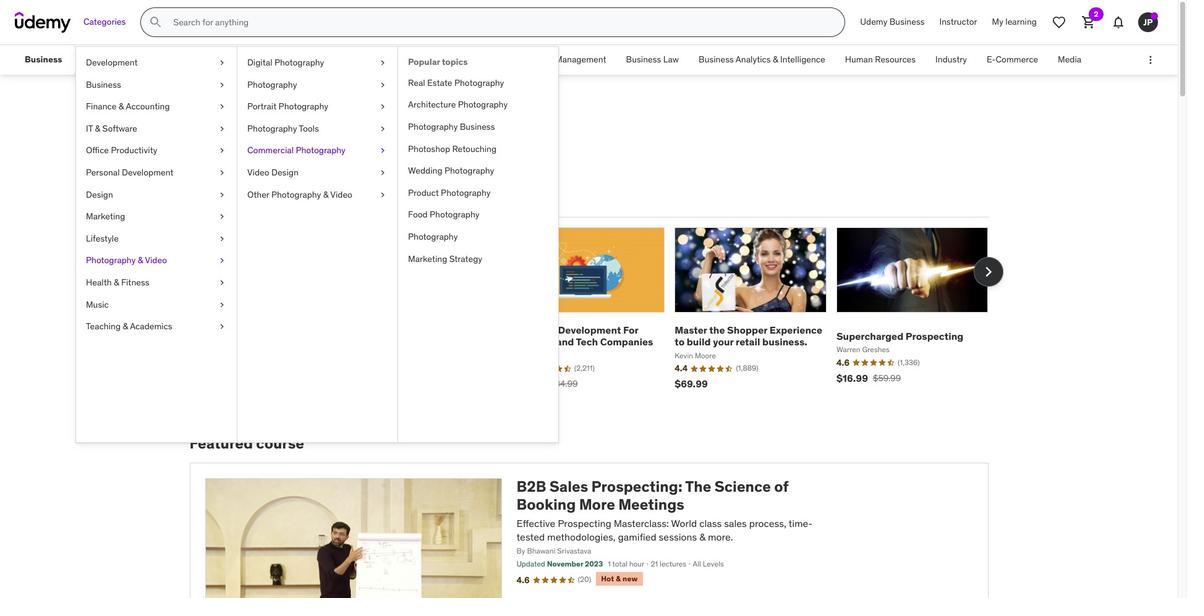 Task type: vqa. For each thing, say whether or not it's contained in the screenshot.
the Training 5 or more people? Get your team access to Udemy's top 25,000+ courses
no



Task type: describe. For each thing, give the bounding box(es) containing it.
commercial photography
[[247, 145, 346, 156]]

media
[[1058, 54, 1082, 65]]

tested
[[517, 531, 545, 544]]

categories
[[84, 16, 126, 27]]

food photography link
[[398, 204, 559, 226]]

2 management from the left
[[556, 54, 607, 65]]

digital
[[247, 57, 272, 68]]

wedding photography
[[408, 165, 494, 176]]

1 horizontal spatial design
[[272, 167, 299, 178]]

marketing link
[[76, 206, 237, 228]]

0 vertical spatial photography link
[[238, 74, 398, 96]]

udemy
[[861, 16, 888, 27]]

& inside b2b sales prospecting: the science of booking more meetings effective prospecting masterclass: world class sales process, time- tested methodologies, gamified sessions & more. by bhawani srivastava
[[700, 531, 706, 544]]

business inside "link"
[[373, 54, 408, 65]]

1 vertical spatial design
[[86, 189, 113, 200]]

real estate photography
[[408, 77, 504, 88]]

udemy business
[[861, 16, 925, 27]]

2
[[1094, 9, 1099, 19]]

business inside business development for startups and tech companies
[[513, 324, 556, 337]]

2023
[[585, 560, 603, 569]]

jp link
[[1134, 7, 1163, 37]]

retail
[[736, 336, 761, 348]]

real
[[408, 77, 425, 88]]

updated november 2023
[[517, 560, 603, 569]]

photoshop
[[408, 143, 450, 154]]

featured course
[[190, 434, 304, 454]]

entrepreneurship link
[[83, 45, 171, 75]]

& down "video design" link
[[323, 189, 329, 200]]

updated
[[517, 560, 545, 569]]

& for it & software
[[95, 123, 100, 134]]

2 horizontal spatial video
[[331, 189, 353, 200]]

prospecting inside carousel element
[[906, 330, 964, 343]]

project management link
[[516, 45, 616, 75]]

0 vertical spatial courses
[[245, 104, 326, 130]]

teaching & academics
[[86, 321, 172, 332]]

get
[[269, 158, 292, 177]]

it & software link
[[76, 118, 237, 140]]

commercial photography link
[[238, 140, 398, 162]]

portrait photography
[[247, 101, 328, 112]]

all
[[693, 560, 701, 569]]

next image
[[979, 262, 999, 282]]

business law
[[626, 54, 679, 65]]

health
[[86, 277, 112, 288]]

health & fitness link
[[76, 272, 237, 294]]

photography down 'retouching' at left top
[[445, 165, 494, 176]]

xsmall image for video design
[[378, 167, 388, 179]]

course
[[256, 434, 304, 454]]

my learning link
[[985, 7, 1045, 37]]

& for photography & video
[[138, 255, 143, 266]]

levels
[[703, 560, 724, 569]]

gamified
[[618, 531, 657, 544]]

time-
[[789, 518, 813, 530]]

all levels
[[693, 560, 724, 569]]

business strategy link
[[363, 45, 453, 75]]

personal development
[[86, 167, 174, 178]]

1 vertical spatial photography link
[[398, 226, 559, 248]]

marketing for marketing
[[86, 211, 125, 222]]

0 horizontal spatial business link
[[15, 45, 72, 75]]

of
[[775, 478, 789, 497]]

methodologies,
[[547, 531, 616, 544]]

e-commerce link
[[977, 45, 1049, 75]]

(20)
[[578, 575, 591, 585]]

finance & accounting
[[86, 101, 170, 112]]

photography business link
[[398, 116, 559, 138]]

accounting
[[126, 101, 170, 112]]

categories button
[[76, 7, 133, 37]]

carousel element
[[190, 228, 1004, 406]]

architecture photography
[[408, 99, 508, 110]]

world
[[671, 518, 697, 530]]

photography up commercial
[[247, 123, 297, 134]]

business left analytics
[[699, 54, 734, 65]]

resources
[[875, 54, 916, 65]]

operations link
[[453, 45, 516, 75]]

management link
[[251, 45, 322, 75]]

wedding photography link
[[398, 160, 559, 182]]

portrait photography link
[[238, 96, 398, 118]]

fitness
[[121, 277, 149, 288]]

0 vertical spatial development
[[86, 57, 138, 68]]

business development for startups and tech companies link
[[513, 324, 653, 348]]

xsmall image for finance & accounting
[[217, 101, 227, 113]]

photography up portrait
[[247, 79, 297, 90]]

photography up "health & fitness"
[[86, 255, 136, 266]]

process,
[[749, 518, 787, 530]]

xsmall image for digital photography
[[378, 57, 388, 69]]

1
[[608, 560, 611, 569]]

video design link
[[238, 162, 398, 184]]

21
[[651, 560, 658, 569]]

xsmall image for photography & video
[[217, 255, 227, 267]]

commercial
[[247, 145, 294, 156]]

master the shopper experience to build your retail business. link
[[675, 324, 823, 348]]

udemy business link
[[853, 7, 932, 37]]

november
[[547, 560, 584, 569]]

srivastava
[[557, 547, 592, 556]]

b2b sales prospecting: the science of booking more meetings effective prospecting masterclass: world class sales process, time- tested methodologies, gamified sessions & more. by bhawani srivastava
[[517, 478, 813, 556]]

& for teaching & academics
[[123, 321, 128, 332]]

0 horizontal spatial to
[[251, 158, 265, 177]]

architecture photography link
[[398, 94, 559, 116]]

xsmall image for teaching & academics
[[217, 321, 227, 333]]

product photography
[[408, 187, 491, 198]]

finance & accounting link
[[76, 96, 237, 118]]

retouching
[[452, 143, 497, 154]]

academics
[[130, 321, 172, 332]]

photography tools
[[247, 123, 319, 134]]

started
[[324, 158, 376, 177]]

most popular button
[[190, 187, 257, 216]]

sales courses
[[190, 104, 326, 130]]

bhawani
[[527, 547, 556, 556]]

courses to get you started
[[190, 158, 376, 177]]

trending
[[269, 195, 311, 207]]

b2b
[[517, 478, 546, 497]]

0 vertical spatial video
[[247, 167, 269, 178]]

tools
[[299, 123, 319, 134]]

xsmall image for other photography & video
[[378, 189, 388, 201]]

xsmall image for photography
[[378, 79, 388, 91]]

personal
[[86, 167, 120, 178]]

estate
[[427, 77, 452, 88]]

lifestyle
[[86, 233, 119, 244]]

learning
[[1006, 16, 1037, 27]]



Task type: locate. For each thing, give the bounding box(es) containing it.
development
[[86, 57, 138, 68], [122, 167, 174, 178], [558, 324, 621, 337]]

xsmall image inside lifestyle link
[[217, 233, 227, 245]]

0 horizontal spatial marketing
[[86, 211, 125, 222]]

development inside business development for startups and tech companies
[[558, 324, 621, 337]]

photography & video link
[[76, 250, 237, 272]]

most
[[192, 195, 216, 207]]

2 link
[[1074, 7, 1104, 37]]

0 horizontal spatial strategy
[[410, 54, 443, 65]]

architecture
[[408, 99, 456, 110]]

marketing down "food" in the left of the page
[[408, 253, 447, 264]]

management right the project
[[556, 54, 607, 65]]

1 horizontal spatial video
[[247, 167, 269, 178]]

sales
[[190, 104, 242, 130], [550, 478, 588, 497]]

xsmall image inside the health & fitness link
[[217, 277, 227, 289]]

0 vertical spatial to
[[251, 158, 265, 177]]

1 vertical spatial development
[[122, 167, 174, 178]]

supercharged prospecting
[[837, 330, 964, 343]]

marketing for marketing strategy
[[408, 253, 447, 264]]

supercharged
[[837, 330, 904, 343]]

strategy inside "link"
[[410, 54, 443, 65]]

courses
[[245, 104, 326, 130], [190, 158, 247, 177]]

the
[[710, 324, 725, 337]]

xsmall image for music
[[217, 299, 227, 311]]

business down architecture photography link
[[460, 121, 495, 132]]

supercharged prospecting link
[[837, 330, 964, 343]]

popular topics
[[408, 56, 468, 67]]

xsmall image for development
[[217, 57, 227, 69]]

business right 'udemy'
[[890, 16, 925, 27]]

sales right b2b
[[550, 478, 588, 497]]

1 horizontal spatial management
[[556, 54, 607, 65]]

digital photography
[[247, 57, 324, 68]]

prospecting inside b2b sales prospecting: the science of booking more meetings effective prospecting masterclass: world class sales process, time- tested methodologies, gamified sessions & more. by bhawani srivastava
[[558, 518, 612, 530]]

food photography
[[408, 209, 480, 220]]

photography link up portrait photography
[[238, 74, 398, 96]]

office
[[86, 145, 109, 156]]

human resources link
[[835, 45, 926, 75]]

photoshop retouching link
[[398, 138, 559, 160]]

photography down food photography
[[408, 231, 458, 242]]

xsmall image inside personal development link
[[217, 167, 227, 179]]

to inside the master the shopper experience to build your retail business.
[[675, 336, 685, 348]]

xsmall image for marketing
[[217, 211, 227, 223]]

photography down you
[[271, 189, 321, 200]]

& right finance
[[119, 101, 124, 112]]

Search for anything text field
[[171, 12, 830, 33]]

productivity
[[111, 145, 157, 156]]

1 horizontal spatial business link
[[76, 74, 237, 96]]

music link
[[76, 294, 237, 316]]

photography down architecture on the top left
[[408, 121, 458, 132]]

1 vertical spatial marketing
[[408, 253, 447, 264]]

0 vertical spatial design
[[272, 167, 299, 178]]

& right teaching
[[123, 321, 128, 332]]

by
[[517, 547, 525, 556]]

xsmall image inside development link
[[217, 57, 227, 69]]

& right it
[[95, 123, 100, 134]]

to left build
[[675, 336, 685, 348]]

& for finance & accounting
[[119, 101, 124, 112]]

operations
[[463, 54, 506, 65]]

photography down real estate photography link
[[458, 99, 508, 110]]

& down class
[[700, 531, 706, 544]]

xsmall image for photography tools
[[378, 123, 388, 135]]

1 horizontal spatial marketing
[[408, 253, 447, 264]]

1 vertical spatial prospecting
[[558, 518, 612, 530]]

xsmall image for it & software
[[217, 123, 227, 135]]

xsmall image inside "music" link
[[217, 299, 227, 311]]

& for hot & new
[[616, 575, 621, 584]]

xsmall image inside photography tools link
[[378, 123, 388, 135]]

design link
[[76, 184, 237, 206]]

my
[[993, 16, 1004, 27]]

teaching & academics link
[[76, 316, 237, 338]]

xsmall image inside finance & accounting link
[[217, 101, 227, 113]]

xsmall image inside the office productivity link
[[217, 145, 227, 157]]

& for health & fitness
[[114, 277, 119, 288]]

photography down product photography
[[430, 209, 480, 220]]

business inside 'link'
[[460, 121, 495, 132]]

xsmall image inside it & software link
[[217, 123, 227, 135]]

photography up you
[[296, 145, 346, 156]]

xsmall image for health & fitness
[[217, 277, 227, 289]]

photography & video
[[86, 255, 167, 266]]

0 horizontal spatial prospecting
[[558, 518, 612, 530]]

portrait
[[247, 101, 277, 112]]

master
[[675, 324, 707, 337]]

xsmall image
[[217, 57, 227, 69], [378, 57, 388, 69], [217, 101, 227, 113], [217, 123, 227, 135], [378, 123, 388, 135], [378, 145, 388, 157], [217, 167, 227, 179], [378, 189, 388, 201], [217, 233, 227, 245], [217, 255, 227, 267], [217, 299, 227, 311]]

0 vertical spatial strategy
[[410, 54, 443, 65]]

xsmall image inside photography & video link
[[217, 255, 227, 267]]

effective
[[517, 518, 556, 530]]

0 vertical spatial sales
[[190, 104, 242, 130]]

design down personal
[[86, 189, 113, 200]]

meetings
[[619, 495, 685, 515]]

photography right digital
[[275, 57, 324, 68]]

teaching
[[86, 321, 121, 332]]

video
[[247, 167, 269, 178], [331, 189, 353, 200], [145, 255, 167, 266]]

xsmall image for personal development
[[217, 167, 227, 179]]

2 vertical spatial video
[[145, 255, 167, 266]]

business link down udemy image
[[15, 45, 72, 75]]

1 horizontal spatial photography link
[[398, 226, 559, 248]]

0 vertical spatial marketing
[[86, 211, 125, 222]]

you have alerts image
[[1151, 12, 1159, 20]]

xsmall image for commercial photography
[[378, 145, 388, 157]]

xsmall image inside 'digital photography' link
[[378, 57, 388, 69]]

photography link up marketing strategy on the left top of page
[[398, 226, 559, 248]]

sales inside b2b sales prospecting: the science of booking more meetings effective prospecting masterclass: world class sales process, time- tested methodologies, gamified sessions & more. by bhawani srivastava
[[550, 478, 588, 497]]

jp
[[1144, 16, 1153, 28]]

1 horizontal spatial sales
[[550, 478, 588, 497]]

music
[[86, 299, 109, 310]]

strategy for business strategy
[[410, 54, 443, 65]]

business left and at the left bottom of the page
[[513, 324, 556, 337]]

xsmall image inside marketing link
[[217, 211, 227, 223]]

1 horizontal spatial to
[[675, 336, 685, 348]]

xsmall image inside commercial photography link
[[378, 145, 388, 157]]

video down lifestyle link
[[145, 255, 167, 266]]

business law link
[[616, 45, 689, 75]]

0 horizontal spatial video
[[145, 255, 167, 266]]

strategy down food photography link
[[450, 253, 482, 264]]

&
[[773, 54, 778, 65], [119, 101, 124, 112], [95, 123, 100, 134], [323, 189, 329, 200], [138, 255, 143, 266], [114, 277, 119, 288], [123, 321, 128, 332], [700, 531, 706, 544], [616, 575, 621, 584]]

commerce
[[996, 54, 1039, 65]]

2 vertical spatial development
[[558, 324, 621, 337]]

0 horizontal spatial management
[[261, 54, 312, 65]]

product photography link
[[398, 182, 559, 204]]

marketing up 'lifestyle'
[[86, 211, 125, 222]]

1 vertical spatial sales
[[550, 478, 588, 497]]

more subcategory menu links image
[[1145, 54, 1157, 66]]

business development for startups and tech companies
[[513, 324, 653, 348]]

0 vertical spatial prospecting
[[906, 330, 964, 343]]

shopping cart with 2 items image
[[1082, 15, 1097, 30]]

instructor
[[940, 16, 978, 27]]

xsmall image inside other photography & video link
[[378, 189, 388, 201]]

photography down wedding photography link
[[441, 187, 491, 198]]

business up finance
[[86, 79, 121, 90]]

your
[[713, 336, 734, 348]]

& right health
[[114, 277, 119, 288]]

xsmall image for business
[[217, 79, 227, 91]]

health & fitness
[[86, 277, 149, 288]]

1 vertical spatial courses
[[190, 158, 247, 177]]

tech
[[576, 336, 598, 348]]

udemy image
[[15, 12, 71, 33]]

entrepreneurship
[[93, 54, 161, 65]]

xsmall image inside teaching & academics link
[[217, 321, 227, 333]]

arrow pointing to subcategory menu links image
[[72, 45, 83, 75]]

sales left portrait
[[190, 104, 242, 130]]

master the shopper experience to build your retail business.
[[675, 324, 823, 348]]

video up other
[[247, 167, 269, 178]]

& right analytics
[[773, 54, 778, 65]]

business left the arrow pointing to subcategory menu links icon
[[25, 54, 62, 65]]

xsmall image for portrait photography
[[378, 101, 388, 113]]

communication link
[[171, 45, 251, 75]]

video down started at the left top of page
[[331, 189, 353, 200]]

business link up accounting
[[76, 74, 237, 96]]

commercial photography element
[[398, 47, 559, 443]]

business link
[[15, 45, 72, 75], [76, 74, 237, 96]]

marketing inside the commercial photography element
[[408, 253, 447, 264]]

strategy inside the commercial photography element
[[450, 253, 482, 264]]

xsmall image for office productivity
[[217, 145, 227, 157]]

to down commercial
[[251, 158, 265, 177]]

1 horizontal spatial prospecting
[[906, 330, 964, 343]]

& up fitness
[[138, 255, 143, 266]]

new
[[623, 575, 638, 584]]

wishlist image
[[1052, 15, 1067, 30]]

photography inside 'link'
[[408, 121, 458, 132]]

topics
[[442, 56, 468, 67]]

1 management from the left
[[261, 54, 312, 65]]

other photography & video
[[247, 189, 353, 200]]

finance
[[86, 101, 117, 112]]

0 horizontal spatial photography link
[[238, 74, 398, 96]]

trending button
[[267, 187, 313, 216]]

xsmall image inside photography link
[[378, 79, 388, 91]]

strategy up real
[[410, 54, 443, 65]]

design down commercial photography at top
[[272, 167, 299, 178]]

prospecting
[[906, 330, 964, 343], [558, 518, 612, 530]]

product
[[408, 187, 439, 198]]

experience
[[770, 324, 823, 337]]

strategy for marketing strategy
[[450, 253, 482, 264]]

1 vertical spatial video
[[331, 189, 353, 200]]

photography
[[275, 57, 324, 68], [455, 77, 504, 88], [247, 79, 297, 90], [458, 99, 508, 110], [279, 101, 328, 112], [408, 121, 458, 132], [247, 123, 297, 134], [296, 145, 346, 156], [445, 165, 494, 176], [441, 187, 491, 198], [271, 189, 321, 200], [430, 209, 480, 220], [408, 231, 458, 242], [86, 255, 136, 266]]

lectures
[[660, 560, 687, 569]]

xsmall image for design
[[217, 189, 227, 201]]

food
[[408, 209, 428, 220]]

photoshop retouching
[[408, 143, 497, 154]]

media link
[[1049, 45, 1092, 75]]

0 horizontal spatial sales
[[190, 104, 242, 130]]

& right hot
[[616, 575, 621, 584]]

1 vertical spatial strategy
[[450, 253, 482, 264]]

development for personal
[[122, 167, 174, 178]]

notifications image
[[1112, 15, 1126, 30]]

1 total hour
[[608, 560, 645, 569]]

business left popular
[[373, 54, 408, 65]]

management up portrait photography
[[261, 54, 312, 65]]

xsmall image inside "video design" link
[[378, 167, 388, 179]]

photography up architecture photography link
[[455, 77, 504, 88]]

0 horizontal spatial design
[[86, 189, 113, 200]]

communication
[[180, 54, 242, 65]]

1 vertical spatial to
[[675, 336, 685, 348]]

business analytics & intelligence
[[699, 54, 826, 65]]

lifestyle link
[[76, 228, 237, 250]]

xsmall image inside portrait photography link
[[378, 101, 388, 113]]

xsmall image for lifestyle
[[217, 233, 227, 245]]

shopper
[[727, 324, 768, 337]]

more
[[579, 495, 615, 515]]

4.6
[[517, 575, 530, 586]]

xsmall image inside design link
[[217, 189, 227, 201]]

design
[[272, 167, 299, 178], [86, 189, 113, 200]]

xsmall image
[[217, 79, 227, 91], [378, 79, 388, 91], [378, 101, 388, 113], [217, 145, 227, 157], [378, 167, 388, 179], [217, 189, 227, 201], [217, 211, 227, 223], [217, 277, 227, 289], [217, 321, 227, 333]]

wedding
[[408, 165, 443, 176]]

development for business
[[558, 324, 621, 337]]

photography up tools
[[279, 101, 328, 112]]

submit search image
[[149, 15, 164, 30]]

1 horizontal spatial strategy
[[450, 253, 482, 264]]

office productivity
[[86, 145, 157, 156]]

business left 'law'
[[626, 54, 661, 65]]

marketing strategy
[[408, 253, 482, 264]]



